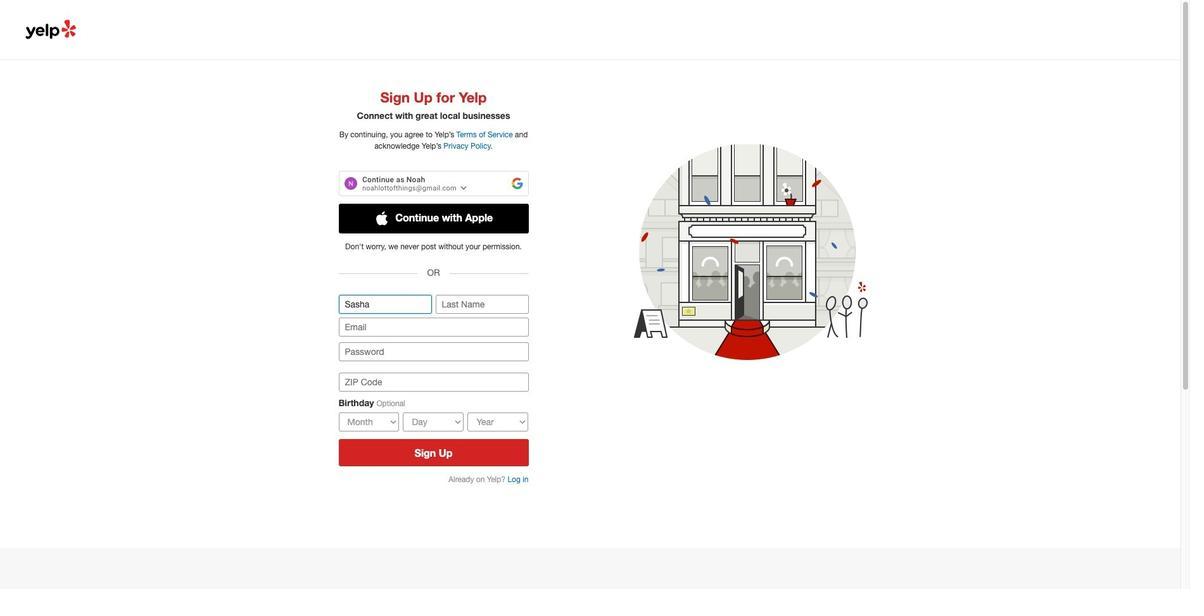 Task type: describe. For each thing, give the bounding box(es) containing it.
First Name text field
[[339, 295, 432, 314]]

Last Name text field
[[435, 295, 529, 314]]

ZIP Code text field
[[339, 373, 529, 392]]



Task type: vqa. For each thing, say whether or not it's contained in the screenshot.
salonon30th.com link in the top right of the page
no



Task type: locate. For each thing, give the bounding box(es) containing it.
Email email field
[[339, 318, 529, 337]]

Password password field
[[339, 343, 529, 362]]



